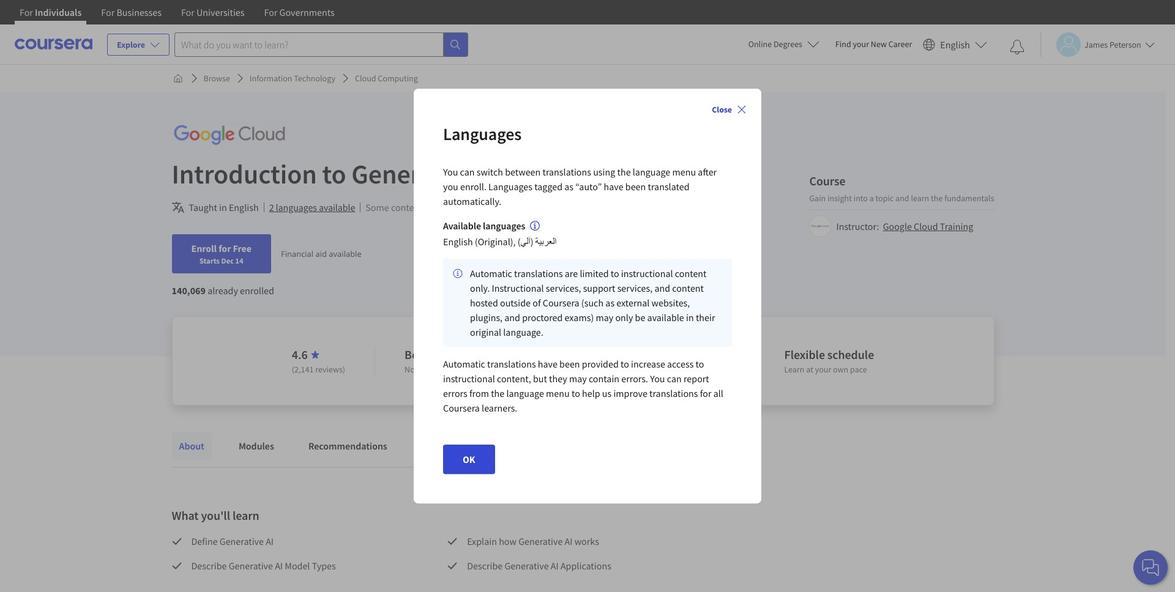 Task type: describe. For each thing, give the bounding box(es) containing it.
0 vertical spatial in
[[219, 201, 227, 214]]

home image
[[173, 73, 183, 83]]

explain
[[467, 536, 497, 548]]

english for english
[[940, 38, 970, 51]]

all
[[714, 387, 724, 400]]

introduction to generative ai
[[172, 157, 504, 191]]

(آلي)
[[518, 236, 534, 248]]

flexible
[[785, 347, 825, 362]]

as inside you can switch between translations using the language menu after you enroll. languages tagged as "auto" have been translated automatically.
[[565, 181, 574, 193]]

enroll for free starts dec 14
[[191, 242, 252, 266]]

how
[[499, 536, 517, 548]]

introduction
[[172, 157, 317, 191]]

individuals
[[35, 6, 82, 18]]

cloud computing
[[355, 73, 418, 84]]

recommendations
[[308, 440, 387, 452]]

banner navigation
[[10, 0, 344, 34]]

errors.
[[622, 373, 648, 385]]

complete
[[676, 353, 725, 369]]

for individuals
[[20, 6, 82, 18]]

financial
[[281, 249, 314, 260]]

1 vertical spatial content
[[675, 267, 707, 280]]

for inside automatic translations have been provided to increase access to instructional content, but they may contain errors. you can report errors from the language menu to help us improve translations for all coursera learners.
[[700, 387, 712, 400]]

for businesses
[[101, 6, 162, 18]]

coursera inside automatic translations have been provided to increase access to instructional content, but they may contain errors. you can report errors from the language menu to help us improve translations for all coursera learners.
[[443, 402, 480, 414]]

for for governments
[[264, 6, 278, 18]]

between
[[505, 166, 541, 178]]

be inside automatic translations are limited to instructional content only. instructional services, support services, and content hosted outside of coursera (such as external websites, plugins, and proctored exams) may only be available in their original language.
[[635, 312, 645, 324]]

switch
[[477, 166, 503, 178]]

describe for describe generative ai model types
[[191, 560, 227, 572]]

report
[[684, 373, 709, 385]]

google
[[883, 220, 912, 232]]

the inside you can switch between translations using the language menu after you enroll. languages tagged as "auto" have been translated automatically.
[[617, 166, 631, 178]]

for inside enroll for free starts dec 14
[[219, 242, 231, 255]]

ai left works
[[565, 536, 573, 548]]

been inside you can switch between translations using the language menu after you enroll. languages tagged as "auto" have been translated automatically.
[[626, 181, 646, 193]]

learners.
[[482, 402, 517, 414]]

no
[[405, 364, 415, 375]]

your inside find your new career link
[[853, 39, 869, 50]]

you'll
[[201, 508, 230, 523]]

dec
[[221, 256, 234, 266]]

translations inside automatic translations are limited to instructional content only. instructional services, support services, and content hosted outside of coursera (such as external websites, plugins, and proctored exams) may only be available in their original language.
[[514, 267, 563, 280]]

only.
[[470, 282, 490, 294]]

free
[[233, 242, 252, 255]]

us
[[602, 387, 612, 400]]

languages for 2
[[276, 201, 317, 214]]

information technology link
[[245, 67, 340, 89]]

menu inside you can switch between translations using the language menu after you enroll. languages tagged as "auto" have been translated automatically.
[[672, 166, 696, 178]]

but
[[533, 373, 547, 385]]

close button
[[707, 99, 752, 121]]

aid
[[316, 249, 327, 260]]

modules link
[[231, 433, 282, 460]]

universities
[[197, 6, 245, 18]]

what you'll learn
[[172, 508, 259, 523]]

1 horizontal spatial cloud
[[914, 220, 938, 232]]

find
[[836, 39, 851, 50]]

not
[[444, 201, 458, 214]]

their
[[696, 312, 715, 324]]

1 vertical spatial and
[[655, 282, 670, 294]]

already
[[208, 285, 238, 297]]

about link
[[172, 433, 212, 460]]

instructional inside automatic translations are limited to instructional content only. instructional services, support services, and content hosted outside of coursera (such as external websites, plugins, and proctored exams) may only be available in their original language.
[[621, 267, 673, 280]]

support
[[583, 282, 616, 294]]

model
[[285, 560, 310, 572]]

works
[[575, 536, 599, 548]]

career
[[889, 39, 912, 50]]

insight
[[828, 193, 852, 204]]

0 vertical spatial languages
[[443, 123, 522, 145]]

ai for define generative ai
[[266, 536, 274, 548]]

2 services, from the left
[[617, 282, 653, 294]]

language.
[[503, 326, 543, 338]]

automatic for automatic translations are limited to instructional content only. instructional services, support services, and content hosted outside of coursera (such as external websites, plugins, and proctored exams) may only be available in their original language.
[[470, 267, 512, 280]]

cloud computing link
[[350, 67, 423, 89]]

gain
[[810, 193, 826, 204]]

computing
[[378, 73, 418, 84]]

close
[[712, 104, 732, 115]]

content,
[[497, 373, 531, 385]]

proctored
[[522, 312, 563, 324]]

course
[[810, 173, 846, 188]]

help
[[582, 387, 600, 400]]

menu inside automatic translations have been provided to increase access to instructional content, but they may contain errors. you can report errors from the language menu to help us improve translations for all coursera learners.
[[546, 387, 570, 400]]

necessary
[[490, 364, 526, 375]]

instructor:
[[837, 220, 879, 232]]

available inside automatic translations are limited to instructional content only. instructional services, support services, and content hosted outside of coursera (such as external websites, plugins, and proctored exams) may only be available in their original language.
[[647, 312, 684, 324]]

translations up content,
[[487, 358, 536, 370]]

"auto"
[[576, 181, 602, 193]]

of
[[533, 297, 541, 309]]

new
[[871, 39, 887, 50]]

using
[[593, 166, 615, 178]]

0 horizontal spatial and
[[505, 312, 520, 324]]

can inside automatic translations have been provided to increase access to instructional content, but they may contain errors. you can report errors from the language menu to help us improve translations for all coursera learners.
[[667, 373, 682, 385]]

governments
[[280, 6, 335, 18]]

(such
[[581, 297, 604, 309]]

financial aid available button
[[281, 249, 362, 260]]

describe generative ai model types
[[191, 560, 336, 572]]

automatically.
[[443, 195, 502, 208]]

automatic translations are limited to instructional content only. instructional services, support services, and content hosted outside of coursera (such as external websites, plugins, and proctored exams) may only be available in their original language.
[[470, 267, 715, 338]]

ok button
[[443, 445, 495, 474]]

level
[[454, 347, 479, 362]]

ai for describe generative ai applications
[[551, 560, 559, 572]]

2 vertical spatial content
[[672, 282, 704, 294]]

translations inside you can switch between translations using the language menu after you enroll. languages tagged as "auto" have been translated automatically.
[[543, 166, 591, 178]]

languages dialog
[[414, 89, 762, 504]]

(2,141 reviews)
[[292, 364, 345, 375]]

tagged
[[535, 181, 563, 193]]

available for 2 languages available
[[319, 201, 355, 214]]

you
[[443, 181, 458, 193]]



Task type: locate. For each thing, give the bounding box(es) containing it.
generative down explain how generative ai works
[[505, 560, 549, 572]]

for left all
[[700, 387, 712, 400]]

from
[[469, 387, 489, 400]]

describe
[[191, 560, 227, 572], [467, 560, 503, 572]]

0 vertical spatial can
[[460, 166, 475, 178]]

languages
[[276, 201, 317, 214], [483, 220, 525, 232]]

1 horizontal spatial learn
[[911, 193, 929, 204]]

describe generative ai applications
[[467, 560, 611, 572]]

translations up instructional
[[514, 267, 563, 280]]

learn
[[785, 364, 805, 375]]

are
[[565, 267, 578, 280]]

they
[[549, 373, 567, 385]]

0 vertical spatial been
[[626, 181, 646, 193]]

1 horizontal spatial translated
[[648, 181, 690, 193]]

to right hour
[[663, 353, 674, 369]]

0 vertical spatial automatic
[[470, 267, 512, 280]]

automatic inside automatic translations have been provided to increase access to instructional content, but they may contain errors. you can report errors from the language menu to help us improve translations for all coursera learners.
[[443, 358, 485, 370]]

2 vertical spatial available
[[647, 312, 684, 324]]

generative for describe generative ai applications
[[505, 560, 549, 572]]

1 vertical spatial coursera
[[443, 402, 480, 414]]

140,069 already enrolled
[[172, 285, 274, 297]]

hour
[[636, 353, 661, 369]]

websites,
[[652, 297, 690, 309]]

as right (such
[[606, 297, 615, 309]]

1 vertical spatial the
[[931, 193, 943, 204]]

0 horizontal spatial as
[[565, 181, 574, 193]]

the up learners.
[[491, 387, 505, 400]]

3 for from the left
[[181, 6, 195, 18]]

fundamentals
[[945, 193, 994, 204]]

original
[[470, 326, 501, 338]]

and down outside in the bottom of the page
[[505, 312, 520, 324]]

0 horizontal spatial menu
[[546, 387, 570, 400]]

2 languages available button
[[269, 200, 355, 215]]

0 vertical spatial as
[[565, 181, 574, 193]]

generative for define generative ai
[[220, 536, 264, 548]]

languages inside languages dialog
[[483, 220, 525, 232]]

you inside you can switch between translations using the language menu after you enroll. languages tagged as "auto" have been translated automatically.
[[443, 166, 458, 178]]

0 vertical spatial cloud
[[355, 73, 376, 84]]

2 horizontal spatial may
[[596, 312, 614, 324]]

1 horizontal spatial been
[[626, 181, 646, 193]]

140,069
[[172, 285, 206, 297]]

languages up english (original), العربية (آلي)
[[483, 220, 525, 232]]

information
[[250, 73, 292, 84]]

for left universities
[[181, 6, 195, 18]]

0 horizontal spatial cloud
[[355, 73, 376, 84]]

0 vertical spatial you
[[443, 166, 458, 178]]

approx.
[[585, 353, 625, 369]]

for left individuals
[[20, 6, 33, 18]]

english down available
[[443, 236, 473, 248]]

4 for from the left
[[264, 6, 278, 18]]

may down (such
[[596, 312, 614, 324]]

about
[[179, 440, 204, 452]]

automatic up the errors
[[443, 358, 485, 370]]

1 horizontal spatial for
[[700, 387, 712, 400]]

chat with us image
[[1141, 558, 1161, 578]]

0 vertical spatial languages
[[276, 201, 317, 214]]

cloud left computing
[[355, 73, 376, 84]]

english (original), العربية (آلي)
[[443, 236, 557, 248]]

automatic inside automatic translations are limited to instructional content only. instructional services, support services, and content hosted outside of coursera (such as external websites, plugins, and proctored exams) may only be available in their original language.
[[470, 267, 512, 280]]

in inside automatic translations are limited to instructional content only. instructional services, support services, and content hosted outside of coursera (such as external websites, plugins, and proctored exams) may only be available in their original language.
[[686, 312, 694, 324]]

0 horizontal spatial been
[[560, 358, 580, 370]]

topic
[[876, 193, 894, 204]]

can up enroll.
[[460, 166, 475, 178]]

your right find
[[853, 39, 869, 50]]

1 horizontal spatial instructional
[[621, 267, 673, 280]]

0 horizontal spatial be
[[460, 201, 470, 214]]

have down "using"
[[604, 181, 624, 193]]

may up help
[[569, 373, 587, 385]]

to up 2 languages available "button"
[[322, 157, 346, 191]]

for governments
[[264, 6, 335, 18]]

after
[[698, 166, 717, 178]]

for up dec in the left of the page
[[219, 242, 231, 255]]

automatic up only.
[[470, 267, 512, 280]]

english inside languages dialog
[[443, 236, 473, 248]]

1 vertical spatial available
[[329, 249, 362, 260]]

in right the "taught"
[[219, 201, 227, 214]]

2 describe from the left
[[467, 560, 503, 572]]

increase
[[631, 358, 665, 370]]

2 horizontal spatial english
[[940, 38, 970, 51]]

1 vertical spatial automatic
[[443, 358, 485, 370]]

1 horizontal spatial in
[[686, 312, 694, 324]]

0 vertical spatial menu
[[672, 166, 696, 178]]

coursera image
[[15, 34, 92, 54]]

available down introduction to generative ai
[[319, 201, 355, 214]]

and right topic on the top
[[896, 193, 909, 204]]

0 vertical spatial coursera
[[543, 297, 580, 309]]

external
[[617, 297, 650, 309]]

generative up describe generative ai applications in the bottom of the page
[[519, 536, 563, 548]]

to right limited
[[611, 267, 619, 280]]

a
[[870, 193, 874, 204]]

0 horizontal spatial languages
[[276, 201, 317, 214]]

1 horizontal spatial languages
[[483, 220, 525, 232]]

be right only
[[635, 312, 645, 324]]

into
[[854, 193, 868, 204]]

1 vertical spatial translated
[[472, 201, 514, 214]]

ai
[[482, 157, 504, 191], [266, 536, 274, 548], [565, 536, 573, 548], [275, 560, 283, 572], [551, 560, 559, 572]]

describe for describe generative ai applications
[[467, 560, 503, 572]]

at
[[806, 364, 814, 375]]

0 horizontal spatial services,
[[546, 282, 581, 294]]

instructional up from
[[443, 373, 495, 385]]

browse link
[[199, 67, 235, 89]]

have inside automatic translations have been provided to increase access to instructional content, but they may contain errors. you can report errors from the language menu to help us improve translations for all coursera learners.
[[538, 358, 558, 370]]

instructor: google cloud training
[[837, 220, 974, 232]]

1 horizontal spatial the
[[617, 166, 631, 178]]

describe down define
[[191, 560, 227, 572]]

ai for describe generative ai model types
[[275, 560, 283, 572]]

approx. 1 hour to complete
[[585, 353, 725, 369]]

generative up some content may not be translated
[[352, 157, 477, 191]]

1 describe from the left
[[191, 560, 227, 572]]

english inside button
[[940, 38, 970, 51]]

as left "auto"
[[565, 181, 574, 193]]

2 horizontal spatial the
[[931, 193, 943, 204]]

the inside automatic translations have been provided to increase access to instructional content, but they may contain errors. you can report errors from the language menu to help us improve translations for all coursera learners.
[[491, 387, 505, 400]]

1 services, from the left
[[546, 282, 581, 294]]

english right career
[[940, 38, 970, 51]]

1
[[628, 353, 634, 369]]

english for english (original), العربية (آلي)
[[443, 236, 473, 248]]

and up websites,
[[655, 282, 670, 294]]

1 horizontal spatial describe
[[467, 560, 503, 572]]

4.6
[[292, 347, 308, 362]]

and inside course gain insight into a topic and learn the fundamentals
[[896, 193, 909, 204]]

1 vertical spatial can
[[667, 373, 682, 385]]

services, down are
[[546, 282, 581, 294]]

0 horizontal spatial can
[[460, 166, 475, 178]]

plugins,
[[470, 312, 503, 324]]

be
[[460, 201, 470, 214], [635, 312, 645, 324]]

(2,141
[[292, 364, 314, 375]]

0 vertical spatial be
[[460, 201, 470, 214]]

language inside automatic translations have been provided to increase access to instructional content, but they may contain errors. you can report errors from the language menu to help us improve translations for all coursera learners.
[[506, 387, 544, 400]]

languages inside 2 languages available "button"
[[276, 201, 317, 214]]

the right "using"
[[617, 166, 631, 178]]

more information on translated content image
[[530, 221, 540, 231]]

0 horizontal spatial for
[[219, 242, 231, 255]]

the
[[617, 166, 631, 178], [931, 193, 943, 204], [491, 387, 505, 400]]

0 horizontal spatial language
[[506, 387, 544, 400]]

exams)
[[565, 312, 594, 324]]

your inside flexible schedule learn at your own pace
[[815, 364, 831, 375]]

0 vertical spatial your
[[853, 39, 869, 50]]

google cloud image
[[172, 121, 287, 149]]

0 vertical spatial language
[[633, 166, 670, 178]]

translated
[[648, 181, 690, 193], [472, 201, 514, 214]]

0 horizontal spatial may
[[425, 201, 442, 214]]

1 for from the left
[[20, 6, 33, 18]]

0 horizontal spatial coursera
[[443, 402, 480, 414]]

1 vertical spatial your
[[815, 364, 831, 375]]

2 languages available
[[269, 201, 355, 214]]

errors
[[443, 387, 468, 400]]

1 horizontal spatial english
[[443, 236, 473, 248]]

been up they at the bottom left of page
[[560, 358, 580, 370]]

1 vertical spatial english
[[229, 201, 259, 214]]

1 horizontal spatial can
[[667, 373, 682, 385]]

(original),
[[475, 236, 516, 248]]

available languages
[[443, 220, 525, 232]]

previous
[[417, 364, 448, 375]]

None search field
[[174, 32, 468, 57]]

menu left after
[[672, 166, 696, 178]]

have inside you can switch between translations using the language menu after you enroll. languages tagged as "auto" have been translated automatically.
[[604, 181, 624, 193]]

enroll.
[[460, 181, 487, 193]]

0 vertical spatial have
[[604, 181, 624, 193]]

0 horizontal spatial instructional
[[443, 373, 495, 385]]

can inside you can switch between translations using the language menu after you enroll. languages tagged as "auto" have been translated automatically.
[[460, 166, 475, 178]]

1 horizontal spatial menu
[[672, 166, 696, 178]]

to up report
[[696, 358, 704, 370]]

automatic for automatic translations have been provided to increase access to instructional content, but they may contain errors. you can report errors from the language menu to help us improve translations for all coursera learners.
[[443, 358, 485, 370]]

cloud inside cloud computing link
[[355, 73, 376, 84]]

0 vertical spatial translated
[[648, 181, 690, 193]]

languages inside you can switch between translations using the language menu after you enroll. languages tagged as "auto" have been translated automatically.
[[489, 181, 533, 193]]

available
[[443, 220, 481, 232]]

be right 'not' on the top
[[460, 201, 470, 214]]

may inside automatic translations have been provided to increase access to instructional content, but they may contain errors. you can report errors from the language menu to help us improve translations for all coursera learners.
[[569, 373, 587, 385]]

language
[[633, 166, 670, 178], [506, 387, 544, 400]]

1 horizontal spatial language
[[633, 166, 670, 178]]

as inside automatic translations are limited to instructional content only. instructional services, support services, and content hosted outside of coursera (such as external websites, plugins, and proctored exams) may only be available in their original language.
[[606, 297, 615, 309]]

translated inside you can switch between translations using the language menu after you enroll. languages tagged as "auto" have been translated automatically.
[[648, 181, 690, 193]]

1 horizontal spatial you
[[650, 373, 665, 385]]

0 horizontal spatial have
[[538, 358, 558, 370]]

1 vertical spatial in
[[686, 312, 694, 324]]

1 vertical spatial as
[[606, 297, 615, 309]]

testimonials
[[422, 440, 475, 452]]

languages up switch
[[443, 123, 522, 145]]

businesses
[[117, 6, 162, 18]]

0 horizontal spatial you
[[443, 166, 458, 178]]

own
[[833, 364, 849, 375]]

enroll
[[191, 242, 217, 255]]

for left businesses
[[101, 6, 115, 18]]

0 horizontal spatial the
[[491, 387, 505, 400]]

available right aid
[[329, 249, 362, 260]]

show notifications image
[[1010, 40, 1025, 54]]

1 horizontal spatial your
[[853, 39, 869, 50]]

learn up google cloud training link
[[911, 193, 929, 204]]

ai up the describe generative ai model types
[[266, 536, 274, 548]]

2 vertical spatial may
[[569, 373, 587, 385]]

1 vertical spatial language
[[506, 387, 544, 400]]

for for universities
[[181, 6, 195, 18]]

you down increase
[[650, 373, 665, 385]]

define
[[191, 536, 218, 548]]

been inside automatic translations have been provided to increase access to instructional content, but they may contain errors. you can report errors from the language menu to help us improve translations for all coursera learners.
[[560, 358, 580, 370]]

coursera up exams)
[[543, 297, 580, 309]]

1 vertical spatial have
[[538, 358, 558, 370]]

language right "using"
[[633, 166, 670, 178]]

1 vertical spatial languages
[[489, 181, 533, 193]]

0 horizontal spatial your
[[815, 364, 831, 375]]

1 horizontal spatial be
[[635, 312, 645, 324]]

0 vertical spatial learn
[[911, 193, 929, 204]]

google cloud training image
[[811, 217, 830, 235]]

you can switch between translations using the language menu after you enroll. languages tagged as "auto" have been translated automatically.
[[443, 166, 717, 208]]

0 vertical spatial the
[[617, 166, 631, 178]]

technology
[[294, 73, 335, 84]]

1 horizontal spatial have
[[604, 181, 624, 193]]

ai left applications
[[551, 560, 559, 572]]

ai left model
[[275, 560, 283, 572]]

1 vertical spatial you
[[650, 373, 665, 385]]

instructional inside automatic translations have been provided to increase access to instructional content, but they may contain errors. you can report errors from the language menu to help us improve translations for all coursera learners.
[[443, 373, 495, 385]]

for left governments
[[264, 6, 278, 18]]

2 vertical spatial english
[[443, 236, 473, 248]]

0 vertical spatial available
[[319, 201, 355, 214]]

1 horizontal spatial and
[[655, 282, 670, 294]]

2 vertical spatial and
[[505, 312, 520, 324]]

services, up external
[[617, 282, 653, 294]]

available inside "button"
[[319, 201, 355, 214]]

can down access
[[667, 373, 682, 385]]

translations up tagged
[[543, 166, 591, 178]]

0 horizontal spatial english
[[229, 201, 259, 214]]

have up but
[[538, 358, 558, 370]]

automatic translations are limited to instructional content only. instructional services, support services, and content hosted outside of coursera (such as external websites, plugins, and proctored exams) may only be available in their original language. element
[[443, 259, 732, 347]]

0 horizontal spatial in
[[219, 201, 227, 214]]

1 vertical spatial menu
[[546, 387, 570, 400]]

taught
[[189, 201, 217, 214]]

0 vertical spatial content
[[391, 201, 423, 214]]

services,
[[546, 282, 581, 294], [617, 282, 653, 294]]

1 vertical spatial for
[[700, 387, 712, 400]]

for for businesses
[[101, 6, 115, 18]]

1 vertical spatial languages
[[483, 220, 525, 232]]

0 vertical spatial english
[[940, 38, 970, 51]]

the inside course gain insight into a topic and learn the fundamentals
[[931, 193, 943, 204]]

0 horizontal spatial learn
[[233, 508, 259, 523]]

your right at
[[815, 364, 831, 375]]

to inside automatic translations are limited to instructional content only. instructional services, support services, and content hosted outside of coursera (such as external websites, plugins, and proctored exams) may only be available in their original language.
[[611, 267, 619, 280]]

2 for from the left
[[101, 6, 115, 18]]

english
[[940, 38, 970, 51], [229, 201, 259, 214], [443, 236, 473, 248]]

1 horizontal spatial coursera
[[543, 297, 580, 309]]

language inside you can switch between translations using the language menu after you enroll. languages tagged as "auto" have been translated automatically.
[[633, 166, 670, 178]]

for
[[20, 6, 33, 18], [101, 6, 115, 18], [181, 6, 195, 18], [264, 6, 278, 18]]

may inside automatic translations are limited to instructional content only. instructional services, support services, and content hosted outside of coursera (such as external websites, plugins, and proctored exams) may only be available in their original language.
[[596, 312, 614, 324]]

generative up the describe generative ai model types
[[220, 536, 264, 548]]

you inside automatic translations have been provided to increase access to instructional content, but they may contain errors. you can report errors from the language menu to help us improve translations for all coursera learners.
[[650, 373, 665, 385]]

as
[[565, 181, 574, 193], [606, 297, 615, 309]]

cloud right google
[[914, 220, 938, 232]]

schedule
[[828, 347, 874, 362]]

0 vertical spatial may
[[425, 201, 442, 214]]

1 horizontal spatial as
[[606, 297, 615, 309]]

language down content,
[[506, 387, 544, 400]]

applications
[[561, 560, 611, 572]]

1 horizontal spatial may
[[569, 373, 587, 385]]

1 vertical spatial may
[[596, 312, 614, 324]]

1 vertical spatial been
[[560, 358, 580, 370]]

ok
[[463, 454, 475, 466]]

your
[[853, 39, 869, 50], [815, 364, 831, 375]]

2 horizontal spatial and
[[896, 193, 909, 204]]

the up google cloud training link
[[931, 193, 943, 204]]

you up you
[[443, 166, 458, 178]]

limited
[[580, 267, 609, 280]]

financial aid available
[[281, 249, 362, 260]]

1 vertical spatial learn
[[233, 508, 259, 523]]

course gain insight into a topic and learn the fundamentals
[[810, 173, 994, 204]]

instructional
[[621, 267, 673, 280], [443, 373, 495, 385]]

available down websites,
[[647, 312, 684, 324]]

to left help
[[572, 387, 580, 400]]

to up errors.
[[621, 358, 629, 370]]

0 vertical spatial for
[[219, 242, 231, 255]]

2 vertical spatial the
[[491, 387, 505, 400]]

coursera
[[543, 297, 580, 309], [443, 402, 480, 414]]

english left 2
[[229, 201, 259, 214]]

learn inside course gain insight into a topic and learn the fundamentals
[[911, 193, 929, 204]]

testimonials link
[[414, 433, 482, 460]]

translations down report
[[650, 387, 698, 400]]

instructional up external
[[621, 267, 673, 280]]

languages right 2
[[276, 201, 317, 214]]

in left their
[[686, 312, 694, 324]]

coursera down the errors
[[443, 402, 480, 414]]

to
[[322, 157, 346, 191], [611, 267, 619, 280], [663, 353, 674, 369], [621, 358, 629, 370], [696, 358, 704, 370], [572, 387, 580, 400]]

1 vertical spatial cloud
[[914, 220, 938, 232]]

learn up define generative ai
[[233, 508, 259, 523]]

reviews)
[[315, 364, 345, 375]]

available for financial aid available
[[329, 249, 362, 260]]

generative for describe generative ai model types
[[229, 560, 273, 572]]

العربية
[[535, 236, 557, 248]]

languages for available
[[483, 220, 525, 232]]

menu down they at the bottom left of page
[[546, 387, 570, 400]]

generative down define generative ai
[[229, 560, 273, 572]]

pace
[[850, 364, 867, 375]]

been right "auto"
[[626, 181, 646, 193]]

describe down the explain
[[467, 560, 503, 572]]

beginner level no previous experience necessary
[[405, 347, 526, 375]]

available
[[319, 201, 355, 214], [329, 249, 362, 260], [647, 312, 684, 324]]

languages down between
[[489, 181, 533, 193]]

instructional
[[492, 282, 544, 294]]

contain
[[589, 373, 620, 385]]

hosted
[[470, 297, 498, 309]]

1 vertical spatial be
[[635, 312, 645, 324]]

for for individuals
[[20, 6, 33, 18]]

ai left between
[[482, 157, 504, 191]]

starts
[[199, 256, 220, 266]]

0 horizontal spatial translated
[[472, 201, 514, 214]]

may left 'not' on the top
[[425, 201, 442, 214]]

coursera inside automatic translations are limited to instructional content only. instructional services, support services, and content hosted outside of coursera (such as external websites, plugins, and proctored exams) may only be available in their original language.
[[543, 297, 580, 309]]



Task type: vqa. For each thing, say whether or not it's contained in the screenshot.
AND to the middle
yes



